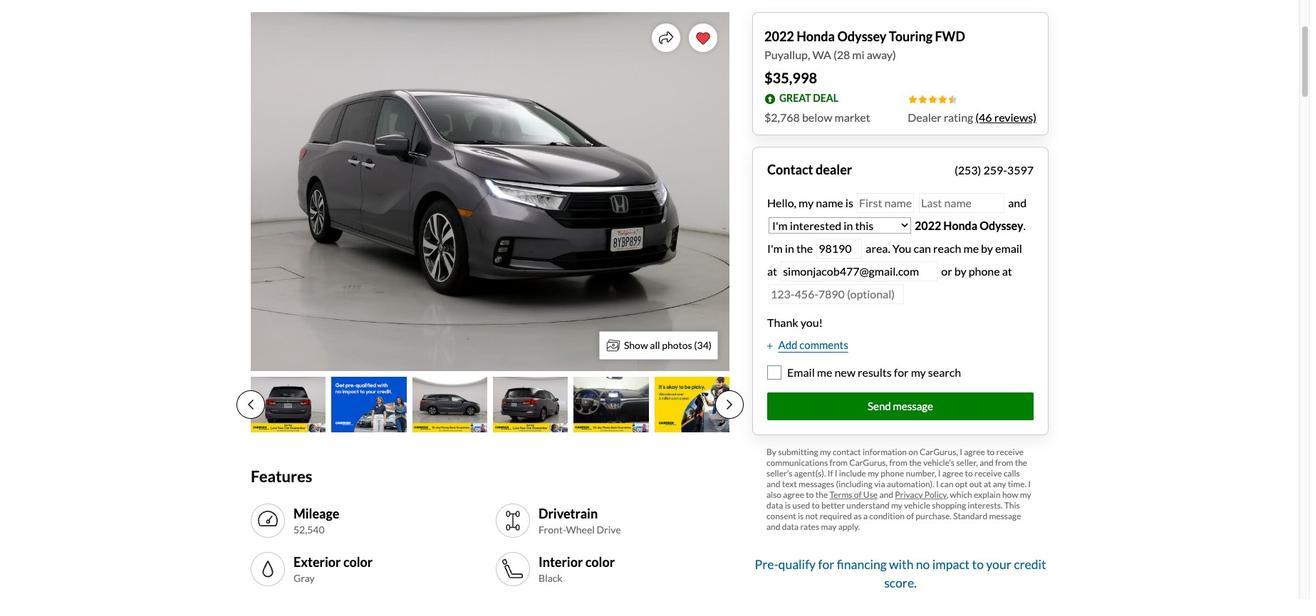 Task type: describe. For each thing, give the bounding box(es) containing it.
my left the 'contact'
[[820, 447, 831, 457]]

the left the terms
[[816, 489, 828, 500]]

show all photos (34) link
[[599, 331, 718, 360]]

send message button
[[767, 393, 1034, 420]]

no
[[916, 557, 930, 572]]

understand
[[847, 500, 890, 511]]

area.
[[866, 241, 891, 255]]

to right 'seller,'
[[987, 447, 995, 457]]

exterior color gray
[[294, 554, 373, 584]]

2022 for 2022 honda odyssey
[[915, 218, 942, 232]]

by inside area. you can reach me by email at
[[981, 241, 993, 255]]

3 from from the left
[[996, 457, 1014, 468]]

messages
[[799, 479, 835, 489]]

qualify
[[779, 557, 816, 572]]

include
[[839, 468, 866, 479]]

which
[[950, 489, 973, 500]]

0 vertical spatial receive
[[997, 447, 1024, 457]]

drivetrain front-wheel drive
[[539, 506, 621, 536]]

me inside area. you can reach me by email at
[[964, 241, 979, 255]]

1 vertical spatial data
[[782, 521, 799, 532]]

Phone (optional) telephone field
[[769, 284, 904, 304]]

at inside area. you can reach me by email at
[[767, 264, 778, 278]]

view vehicle photo 8 image
[[332, 377, 407, 433]]

add
[[779, 338, 798, 351]]

comments
[[800, 338, 848, 351]]

apply.
[[838, 521, 860, 532]]

touring
[[889, 28, 933, 44]]

3597
[[1008, 163, 1034, 176]]

puyallup,
[[765, 47, 810, 61]]

by
[[767, 447, 777, 457]]

1 from from the left
[[830, 457, 848, 468]]

deal
[[813, 92, 839, 104]]

reach
[[934, 241, 962, 255]]

pre-qualify for financing with no impact to your credit score. button
[[753, 549, 1049, 599]]

explain
[[974, 489, 1001, 500]]

to inside , which explain how my data is used to better understand my vehicle shopping interests. this consent is not required as a condition of purchase. standard message and data rates may apply.
[[812, 500, 820, 511]]

my left search
[[911, 366, 926, 379]]

share image
[[659, 31, 673, 45]]

(253) 259-3597
[[955, 163, 1034, 176]]

score.
[[884, 576, 917, 591]]

First name field
[[857, 193, 914, 213]]

opt
[[955, 479, 968, 489]]

view vehicle photo 7 image
[[251, 377, 326, 433]]

(including
[[836, 479, 873, 489]]

drive
[[597, 524, 621, 536]]

2 from from the left
[[890, 457, 908, 468]]

or
[[942, 264, 952, 278]]

all
[[650, 339, 660, 351]]

out
[[970, 479, 982, 489]]

message inside , which explain how my data is used to better understand my vehicle shopping interests. this consent is not required as a condition of purchase. standard message and data rates may apply.
[[989, 511, 1022, 521]]

send
[[868, 400, 891, 413]]

you!
[[801, 315, 823, 329]]

dealer
[[908, 110, 942, 124]]

52,540
[[294, 524, 325, 536]]

(28
[[834, 47, 850, 61]]

away)
[[867, 47, 896, 61]]

to inside pre-qualify for financing with no impact to your credit score.
[[972, 557, 984, 572]]

$2,768
[[765, 110, 800, 124]]

interior color black
[[539, 554, 615, 584]]

view vehicle photo 12 image
[[655, 377, 730, 433]]

0 horizontal spatial cargurus,
[[850, 457, 888, 468]]

drivetrain image
[[502, 510, 524, 533]]

0 vertical spatial phone
[[969, 264, 1000, 278]]

wheel
[[566, 524, 595, 536]]

mileage
[[294, 506, 340, 522]]

terms of use and privacy policy
[[830, 489, 947, 500]]

wa
[[813, 47, 831, 61]]

and right use
[[880, 489, 894, 500]]

to down agent(s).
[[806, 489, 814, 500]]

vehicle's
[[923, 457, 955, 468]]

via
[[875, 479, 885, 489]]

use
[[864, 489, 878, 500]]

agent(s).
[[794, 468, 826, 479]]

information
[[863, 447, 907, 457]]

credit
[[1014, 557, 1047, 572]]

i right the if at the bottom of the page
[[835, 468, 838, 479]]

or by phone at
[[942, 264, 1012, 278]]

interior color image
[[502, 558, 524, 581]]

1 horizontal spatial agree
[[943, 468, 964, 479]]

interests.
[[968, 500, 1003, 511]]

add comments button
[[767, 337, 848, 353]]

name
[[816, 196, 844, 209]]

email me new results for my search
[[787, 366, 961, 379]]

(46
[[976, 110, 992, 124]]

policy
[[925, 489, 947, 500]]

below
[[802, 110, 833, 124]]

my left the name
[[799, 196, 814, 209]]

also
[[767, 489, 782, 500]]

2022 honda odyssey
[[915, 218, 1024, 232]]

odyssey for 2022 honda odyssey
[[980, 218, 1024, 232]]

for inside pre-qualify for financing with no impact to your credit score.
[[818, 557, 835, 572]]

contact
[[767, 162, 813, 177]]

terms
[[830, 489, 853, 500]]

contact dealer
[[767, 162, 852, 177]]

email
[[996, 241, 1023, 255]]

2022 honda odyssey touring fwd puyallup, wa (28 mi away)
[[765, 28, 965, 61]]

2 horizontal spatial is
[[846, 196, 854, 209]]

any
[[993, 479, 1007, 489]]

1 horizontal spatial for
[[894, 366, 909, 379]]

view vehicle photo 11 image
[[574, 377, 649, 433]]

show all photos (34)
[[624, 339, 712, 351]]

my right how
[[1020, 489, 1032, 500]]

i right time.
[[1029, 479, 1031, 489]]

front-
[[539, 524, 566, 536]]

a
[[864, 511, 868, 521]]

exterior color image
[[257, 558, 279, 581]]

vehicle
[[904, 500, 931, 511]]

privacy
[[895, 489, 923, 500]]

i right vehicle's
[[960, 447, 963, 457]]

259-
[[984, 163, 1008, 176]]

shopping
[[932, 500, 966, 511]]



Task type: locate. For each thing, give the bounding box(es) containing it.
as
[[854, 511, 862, 521]]

0 horizontal spatial can
[[914, 241, 931, 255]]

my
[[799, 196, 814, 209], [911, 366, 926, 379], [820, 447, 831, 457], [868, 468, 879, 479], [1020, 489, 1032, 500], [891, 500, 903, 511]]

great deal
[[780, 92, 839, 104]]

required
[[820, 511, 852, 521]]

message right send
[[893, 400, 933, 413]]

2 horizontal spatial agree
[[964, 447, 985, 457]]

0 horizontal spatial agree
[[783, 489, 805, 500]]

cargurus, right on
[[920, 447, 958, 457]]

0 horizontal spatial phone
[[881, 468, 904, 479]]

search
[[928, 366, 961, 379]]

can right you
[[914, 241, 931, 255]]

may
[[821, 521, 837, 532]]

and up .
[[1006, 196, 1027, 209]]

results
[[858, 366, 892, 379]]

1 vertical spatial 2022
[[915, 218, 942, 232]]

market
[[835, 110, 870, 124]]

1 vertical spatial can
[[941, 479, 954, 489]]

the up time.
[[1015, 457, 1028, 468]]

thank you!
[[767, 315, 823, 329]]

2 color from the left
[[586, 554, 615, 570]]

1 vertical spatial phone
[[881, 468, 904, 479]]

phone down email
[[969, 264, 1000, 278]]

email
[[787, 366, 815, 379]]

color right the exterior
[[343, 554, 373, 570]]

2022 up reach
[[915, 218, 942, 232]]

on
[[909, 447, 918, 457]]

0 vertical spatial honda
[[797, 28, 835, 44]]

1 horizontal spatial by
[[981, 241, 993, 255]]

at
[[767, 264, 778, 278], [1002, 264, 1012, 278], [984, 479, 992, 489]]

number,
[[906, 468, 937, 479]]

1 vertical spatial honda
[[944, 218, 978, 232]]

honda for 2022 honda odyssey touring fwd puyallup, wa (28 mi away)
[[797, 28, 835, 44]]

is right the name
[[846, 196, 854, 209]]

seller,
[[957, 457, 978, 468]]

honda
[[797, 28, 835, 44], [944, 218, 978, 232]]

1 horizontal spatial of
[[907, 511, 914, 521]]

honda inside 2022 honda odyssey touring fwd puyallup, wa (28 mi away)
[[797, 28, 835, 44]]

interior
[[539, 554, 583, 570]]

0 vertical spatial agree
[[964, 447, 985, 457]]

calls
[[1004, 468, 1020, 479]]

1 vertical spatial me
[[817, 366, 833, 379]]

at inside by submitting my contact information on cargurus, i agree to receive communications from cargurus, from the vehicle's seller, and from the seller's agent(s). if i include my phone number, i agree to receive calls and text messages (including via automation). i can opt out at any time. i also agree to the
[[984, 479, 992, 489]]

is left not
[[798, 511, 804, 521]]

gray
[[294, 572, 315, 584]]

data
[[767, 500, 783, 511], [782, 521, 799, 532]]

color inside interior color black
[[586, 554, 615, 570]]

0 vertical spatial message
[[893, 400, 933, 413]]

1 horizontal spatial color
[[586, 554, 615, 570]]

to
[[987, 447, 995, 457], [965, 468, 973, 479], [806, 489, 814, 500], [812, 500, 820, 511], [972, 557, 984, 572]]

1 vertical spatial receive
[[975, 468, 1002, 479]]

1 vertical spatial by
[[955, 264, 967, 278]]

of
[[854, 489, 862, 500], [907, 511, 914, 521]]

to right used
[[812, 500, 820, 511]]

seller's
[[767, 468, 793, 479]]

show
[[624, 339, 648, 351]]

agree up out
[[964, 447, 985, 457]]

.
[[1024, 218, 1026, 232]]

me down "2022 honda odyssey"
[[964, 241, 979, 255]]

is
[[846, 196, 854, 209], [785, 500, 791, 511], [798, 511, 804, 521]]

mileage image
[[257, 510, 279, 533]]

0 vertical spatial of
[[854, 489, 862, 500]]

1 vertical spatial odyssey
[[980, 218, 1024, 232]]

agree right also
[[783, 489, 805, 500]]

(46 reviews) button
[[976, 109, 1037, 126]]

for right "results"
[[894, 366, 909, 379]]

area. you can reach me by email at
[[767, 241, 1023, 278]]

mileage 52,540
[[294, 506, 340, 536]]

of left use
[[854, 489, 862, 500]]

at down i'm
[[767, 264, 778, 278]]

can inside area. you can reach me by email at
[[914, 241, 931, 255]]

photos
[[662, 339, 692, 351]]

send message
[[868, 400, 933, 413]]

from up any
[[996, 457, 1014, 468]]

exterior
[[294, 554, 341, 570]]

this
[[1005, 500, 1020, 511]]

by submitting my contact information on cargurus, i agree to receive communications from cargurus, from the vehicle's seller, and from the seller's agent(s). if i include my phone number, i agree to receive calls and text messages (including via automation). i can opt out at any time. i also agree to the
[[767, 447, 1031, 500]]

1 horizontal spatial odyssey
[[980, 218, 1024, 232]]

features
[[251, 467, 312, 486]]

from
[[830, 457, 848, 468], [890, 457, 908, 468], [996, 457, 1014, 468]]

and inside , which explain how my data is used to better understand my vehicle shopping interests. this consent is not required as a condition of purchase. standard message and data rates may apply.
[[767, 521, 781, 532]]

0 vertical spatial can
[[914, 241, 931, 255]]

0 vertical spatial by
[[981, 241, 993, 255]]

can left opt
[[941, 479, 954, 489]]

my left vehicle
[[891, 500, 903, 511]]

1 vertical spatial agree
[[943, 468, 964, 479]]

vehicle full photo image
[[251, 12, 730, 371]]

1 horizontal spatial cargurus,
[[920, 447, 958, 457]]

and
[[1006, 196, 1027, 209], [980, 457, 994, 468], [767, 479, 781, 489], [880, 489, 894, 500], [767, 521, 781, 532]]

and down also
[[767, 521, 781, 532]]

and left text
[[767, 479, 781, 489]]

mi
[[853, 47, 865, 61]]

the right in
[[797, 241, 813, 255]]

i left ,
[[936, 479, 939, 489]]

2022
[[765, 28, 794, 44], [915, 218, 942, 232]]

not
[[806, 511, 818, 521]]

i'm
[[767, 241, 783, 255]]

receive up calls
[[997, 447, 1024, 457]]

agree up ,
[[943, 468, 964, 479]]

prev page image
[[248, 399, 254, 411]]

odyssey inside 2022 honda odyssey touring fwd puyallup, wa (28 mi away)
[[838, 28, 887, 44]]

by right or
[[955, 264, 967, 278]]

1 horizontal spatial phone
[[969, 264, 1000, 278]]

0 horizontal spatial odyssey
[[838, 28, 887, 44]]

odyssey up email
[[980, 218, 1024, 232]]

of inside , which explain how my data is used to better understand my vehicle shopping interests. this consent is not required as a condition of purchase. standard message and data rates may apply.
[[907, 511, 914, 521]]

tab list
[[237, 377, 744, 433]]

1 vertical spatial for
[[818, 557, 835, 572]]

honda up wa
[[797, 28, 835, 44]]

view vehicle photo 10 image
[[493, 377, 568, 433]]

1 horizontal spatial at
[[984, 479, 992, 489]]

data down text
[[767, 500, 783, 511]]

Zip code field
[[817, 238, 862, 259]]

the up automation). on the right of page
[[909, 457, 922, 468]]

better
[[822, 500, 845, 511]]

my right include
[[868, 468, 879, 479]]

1 vertical spatial of
[[907, 511, 914, 521]]

honda for 2022 honda odyssey
[[944, 218, 978, 232]]

(253)
[[955, 163, 982, 176]]

financing
[[837, 557, 887, 572]]

0 horizontal spatial color
[[343, 554, 373, 570]]

hello,
[[767, 196, 797, 209]]

fwd
[[935, 28, 965, 44]]

to up 'which'
[[965, 468, 973, 479]]

$35,998
[[765, 69, 817, 86]]

data left rates
[[782, 521, 799, 532]]

1 horizontal spatial 2022
[[915, 218, 942, 232]]

0 horizontal spatial of
[[854, 489, 862, 500]]

next page image
[[727, 399, 733, 411]]

1 horizontal spatial message
[[989, 511, 1022, 521]]

at right out
[[984, 479, 992, 489]]

you
[[893, 241, 912, 255]]

to left your
[[972, 557, 984, 572]]

0 vertical spatial data
[[767, 500, 783, 511]]

reviews)
[[995, 110, 1037, 124]]

agree
[[964, 447, 985, 457], [943, 468, 964, 479], [783, 489, 805, 500]]

2022 for 2022 honda odyssey touring fwd puyallup, wa (28 mi away)
[[765, 28, 794, 44]]

odyssey
[[838, 28, 887, 44], [980, 218, 1024, 232]]

thank
[[767, 315, 799, 329]]

2 vertical spatial agree
[[783, 489, 805, 500]]

plus image
[[767, 343, 773, 350]]

Last name field
[[919, 193, 1005, 213]]

for right qualify
[[818, 557, 835, 572]]

automation).
[[887, 479, 935, 489]]

message down how
[[989, 511, 1022, 521]]

0 horizontal spatial at
[[767, 264, 778, 278]]

2022 up puyallup,
[[765, 28, 794, 44]]

phone up 'terms of use and privacy policy'
[[881, 468, 904, 479]]

and right 'seller,'
[[980, 457, 994, 468]]

odyssey up mi
[[838, 28, 887, 44]]

me left the 'new'
[[817, 366, 833, 379]]

1 horizontal spatial is
[[798, 511, 804, 521]]

standard
[[954, 511, 988, 521]]

black
[[539, 572, 563, 584]]

message inside button
[[893, 400, 933, 413]]

1 horizontal spatial can
[[941, 479, 954, 489]]

at down email
[[1002, 264, 1012, 278]]

,
[[947, 489, 949, 500]]

1 vertical spatial message
[[989, 511, 1022, 521]]

0 horizontal spatial for
[[818, 557, 835, 572]]

from up (including
[[830, 457, 848, 468]]

0 horizontal spatial honda
[[797, 28, 835, 44]]

of down privacy
[[907, 511, 914, 521]]

hello, my name is
[[767, 196, 856, 209]]

color down drive
[[586, 554, 615, 570]]

add comments
[[779, 338, 848, 351]]

dealer rating (46 reviews)
[[908, 110, 1037, 124]]

communications
[[767, 457, 828, 468]]

color inside exterior color gray
[[343, 554, 373, 570]]

can inside by submitting my contact information on cargurus, i agree to receive communications from cargurus, from the vehicle's seller, and from the seller's agent(s). if i include my phone number, i agree to receive calls and text messages (including via automation). i can opt out at any time. i also agree to the
[[941, 479, 954, 489]]

2 horizontal spatial at
[[1002, 264, 1012, 278]]

0 vertical spatial 2022
[[765, 28, 794, 44]]

0 vertical spatial for
[[894, 366, 909, 379]]

color for interior color
[[586, 554, 615, 570]]

your
[[986, 557, 1012, 572]]

if
[[828, 468, 833, 479]]

receive up explain
[[975, 468, 1002, 479]]

privacy policy link
[[895, 489, 947, 500]]

, which explain how my data is used to better understand my vehicle shopping interests. this consent is not required as a condition of purchase. standard message and data rates may apply.
[[767, 489, 1032, 532]]

0 horizontal spatial me
[[817, 366, 833, 379]]

rates
[[801, 521, 820, 532]]

odyssey for 2022 honda odyssey touring fwd puyallup, wa (28 mi away)
[[838, 28, 887, 44]]

for
[[894, 366, 909, 379], [818, 557, 835, 572]]

the inside the . i'm in the
[[797, 241, 813, 255]]

color for exterior color
[[343, 554, 373, 570]]

0 horizontal spatial message
[[893, 400, 933, 413]]

0 horizontal spatial is
[[785, 500, 791, 511]]

0 horizontal spatial 2022
[[765, 28, 794, 44]]

1 color from the left
[[343, 554, 373, 570]]

drivetrain
[[539, 506, 598, 522]]

cargurus, up via
[[850, 457, 888, 468]]

pre-
[[755, 557, 779, 572]]

(34)
[[694, 339, 712, 351]]

0 horizontal spatial by
[[955, 264, 967, 278]]

view vehicle photo 9 image
[[412, 377, 487, 433]]

phone inside by submitting my contact information on cargurus, i agree to receive communications from cargurus, from the vehicle's seller, and from the seller's agent(s). if i include my phone number, i agree to receive calls and text messages (including via automation). i can opt out at any time. i also agree to the
[[881, 468, 904, 479]]

1 horizontal spatial honda
[[944, 218, 978, 232]]

with
[[889, 557, 914, 572]]

i
[[960, 447, 963, 457], [835, 468, 838, 479], [938, 468, 941, 479], [936, 479, 939, 489], [1029, 479, 1031, 489]]

by left email
[[981, 241, 993, 255]]

receive
[[997, 447, 1024, 457], [975, 468, 1002, 479]]

1 horizontal spatial from
[[890, 457, 908, 468]]

1 horizontal spatial me
[[964, 241, 979, 255]]

0 vertical spatial odyssey
[[838, 28, 887, 44]]

honda down last name field
[[944, 218, 978, 232]]

0 horizontal spatial from
[[830, 457, 848, 468]]

new
[[835, 366, 856, 379]]

is left used
[[785, 500, 791, 511]]

2 horizontal spatial from
[[996, 457, 1014, 468]]

cargurus,
[[920, 447, 958, 457], [850, 457, 888, 468]]

Email address email field
[[781, 261, 938, 281]]

i right number,
[[938, 468, 941, 479]]

0 vertical spatial me
[[964, 241, 979, 255]]

in
[[785, 241, 794, 255]]

2022 inside 2022 honda odyssey touring fwd puyallup, wa (28 mi away)
[[765, 28, 794, 44]]

from left on
[[890, 457, 908, 468]]



Task type: vqa. For each thing, say whether or not it's contained in the screenshot.
Send message
yes



